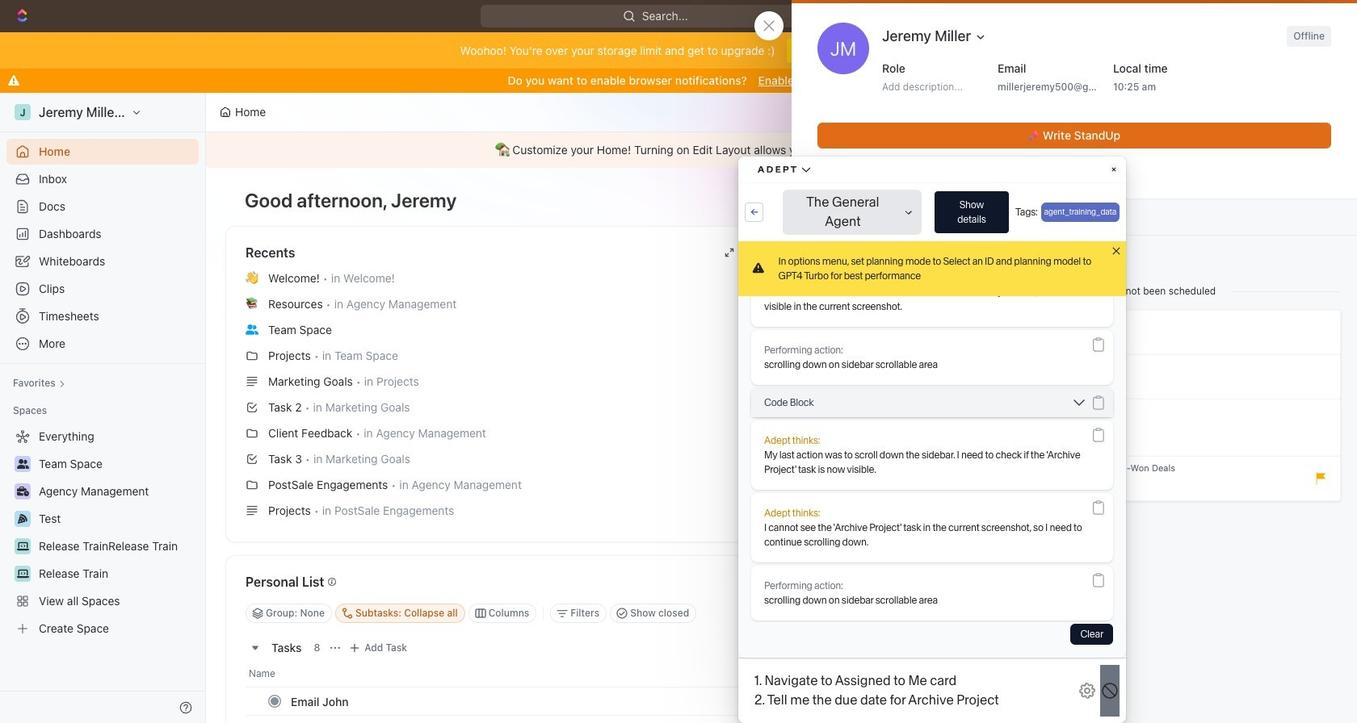 Task type: describe. For each thing, give the bounding box(es) containing it.
1 horizontal spatial user group image
[[246, 325, 258, 335]]

business time image
[[17, 487, 29, 497]]

1 laptop code image from the top
[[17, 542, 29, 552]]

Search tasks... text field
[[1092, 602, 1254, 626]]

jeremy miller's workspace, , element
[[15, 104, 31, 120]]

2 laptop code image from the top
[[17, 570, 29, 579]]



Task type: locate. For each thing, give the bounding box(es) containing it.
alert
[[206, 132, 1357, 168]]

1 vertical spatial user group image
[[17, 460, 29, 469]]

1 vertical spatial laptop code image
[[17, 570, 29, 579]]

laptop code image
[[17, 542, 29, 552], [17, 570, 29, 579]]

0 vertical spatial user group image
[[246, 325, 258, 335]]

user group image
[[246, 325, 258, 335], [17, 460, 29, 469]]

0 vertical spatial laptop code image
[[17, 542, 29, 552]]

sidebar navigation
[[0, 93, 209, 724]]

tree inside the sidebar navigation
[[6, 424, 199, 642]]

tree
[[6, 424, 199, 642]]

pizza slice image
[[18, 515, 27, 524]]

0 horizontal spatial user group image
[[17, 460, 29, 469]]



Task type: vqa. For each thing, say whether or not it's contained in the screenshot.
AI
no



